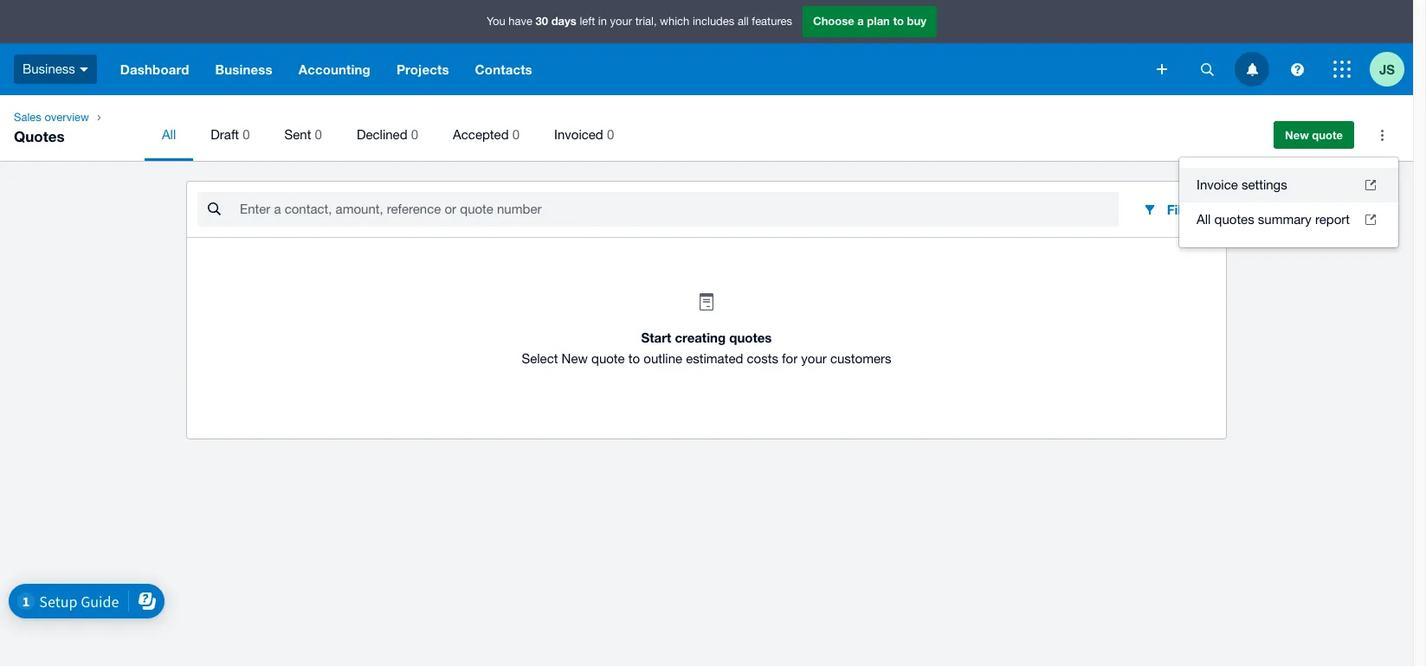 Task type: describe. For each thing, give the bounding box(es) containing it.
estimated
[[686, 352, 744, 366]]

1 horizontal spatial quote
[[1313, 128, 1344, 142]]

contacts
[[475, 62, 533, 77]]

quotes element
[[0, 95, 1414, 161]]

navigation containing dashboard
[[107, 43, 1145, 95]]

all
[[738, 15, 749, 28]]

buy
[[907, 14, 927, 28]]

choose
[[813, 14, 855, 28]]

you
[[487, 15, 506, 28]]

all for all quotes summary report
[[1197, 212, 1211, 227]]

accepted 0
[[453, 127, 520, 142]]

your inside you have 30 days left in your trial, which includes all features
[[610, 15, 632, 28]]

projects button
[[384, 43, 462, 95]]

summary
[[1259, 212, 1312, 227]]

accepted
[[453, 127, 509, 142]]

1 horizontal spatial svg image
[[1247, 63, 1258, 76]]

js
[[1380, 61, 1396, 77]]

dashboard
[[120, 62, 189, 77]]

includes
[[693, 15, 735, 28]]

0 vertical spatial to
[[893, 14, 904, 28]]

have
[[509, 15, 533, 28]]

start
[[641, 330, 672, 346]]

choose a plan to buy
[[813, 14, 927, 28]]

trial,
[[636, 15, 657, 28]]

invoiced
[[554, 127, 604, 142]]

projects
[[397, 62, 449, 77]]

draft
[[211, 127, 239, 142]]

quotes
[[14, 127, 65, 146]]

invoice settings link
[[1180, 168, 1399, 203]]

new inside start creating quotes select new quote to outline estimated costs for your customers
[[562, 352, 588, 366]]

declined
[[357, 127, 408, 142]]

30
[[536, 14, 548, 28]]

filter button
[[1129, 192, 1213, 227]]

sent 0
[[285, 127, 322, 142]]

plan
[[867, 14, 890, 28]]

which
[[660, 15, 690, 28]]

for
[[782, 352, 798, 366]]

sent
[[285, 127, 311, 142]]

your inside start creating quotes select new quote to outline estimated costs for your customers
[[802, 352, 827, 366]]

filter
[[1167, 202, 1199, 217]]

sales
[[14, 111, 41, 124]]

shortcuts image
[[1365, 118, 1400, 152]]

0 for invoiced 0
[[607, 127, 614, 142]]

new quote link
[[1274, 121, 1355, 149]]

0 for accepted 0
[[513, 127, 520, 142]]



Task type: vqa. For each thing, say whether or not it's contained in the screenshot.
text box
no



Task type: locate. For each thing, give the bounding box(es) containing it.
1 vertical spatial quote
[[592, 352, 625, 366]]

1 horizontal spatial business
[[215, 62, 273, 77]]

new inside new quote link
[[1286, 128, 1310, 142]]

new quote
[[1286, 128, 1344, 142]]

1 vertical spatial all
[[1197, 212, 1211, 227]]

sales overview
[[14, 111, 89, 124]]

all down invoice
[[1197, 212, 1211, 227]]

menu containing all
[[145, 109, 1250, 161]]

new right select
[[562, 352, 588, 366]]

new
[[1286, 128, 1310, 142], [562, 352, 588, 366]]

1 horizontal spatial quotes
[[1215, 212, 1255, 227]]

quotes up costs
[[730, 330, 772, 346]]

0 right sent
[[315, 127, 322, 142]]

quote left outline
[[592, 352, 625, 366]]

menu inside quotes element
[[145, 109, 1250, 161]]

navigation
[[107, 43, 1145, 95]]

your
[[610, 15, 632, 28], [802, 352, 827, 366]]

select
[[522, 352, 558, 366]]

quote left 'shortcuts' image
[[1313, 128, 1344, 142]]

1 horizontal spatial new
[[1286, 128, 1310, 142]]

to inside start creating quotes select new quote to outline estimated costs for your customers
[[629, 352, 640, 366]]

report
[[1316, 212, 1350, 227]]

3 0 from the left
[[411, 127, 418, 142]]

days
[[552, 14, 577, 28]]

0 vertical spatial quotes
[[1215, 212, 1255, 227]]

business inside popup button
[[23, 61, 75, 76]]

dashboard link
[[107, 43, 202, 95]]

1 horizontal spatial to
[[893, 14, 904, 28]]

your right in
[[610, 15, 632, 28]]

your right for at right bottom
[[802, 352, 827, 366]]

group
[[1180, 158, 1399, 248]]

4 0 from the left
[[513, 127, 520, 142]]

new up invoice settings link
[[1286, 128, 1310, 142]]

1 vertical spatial quotes
[[730, 330, 772, 346]]

0 vertical spatial all
[[162, 127, 176, 142]]

Enter a contact, amount, reference or quote number field
[[238, 193, 1119, 226]]

0 horizontal spatial your
[[610, 15, 632, 28]]

1 vertical spatial new
[[562, 352, 588, 366]]

accounting
[[299, 62, 371, 77]]

business button
[[202, 43, 286, 95]]

0 horizontal spatial quotes
[[730, 330, 772, 346]]

0 horizontal spatial new
[[562, 352, 588, 366]]

all left the draft
[[162, 127, 176, 142]]

0 right declined
[[411, 127, 418, 142]]

business up sales overview
[[23, 61, 75, 76]]

1 horizontal spatial your
[[802, 352, 827, 366]]

0 right the invoiced
[[607, 127, 614, 142]]

0 vertical spatial your
[[610, 15, 632, 28]]

menu
[[145, 109, 1250, 161]]

quotes inside start creating quotes select new quote to outline estimated costs for your customers
[[730, 330, 772, 346]]

a
[[858, 14, 864, 28]]

0 horizontal spatial quote
[[592, 352, 625, 366]]

0 for draft 0
[[243, 127, 250, 142]]

creating
[[675, 330, 726, 346]]

in
[[598, 15, 607, 28]]

5 0 from the left
[[607, 127, 614, 142]]

all inside quotes element
[[162, 127, 176, 142]]

business button
[[0, 43, 107, 95]]

0
[[243, 127, 250, 142], [315, 127, 322, 142], [411, 127, 418, 142], [513, 127, 520, 142], [607, 127, 614, 142]]

invoiced 0
[[554, 127, 614, 142]]

0 horizontal spatial to
[[629, 352, 640, 366]]

overview
[[45, 111, 89, 124]]

1 horizontal spatial all
[[1197, 212, 1211, 227]]

svg image
[[1247, 63, 1258, 76], [1157, 64, 1168, 74]]

2 0 from the left
[[315, 127, 322, 142]]

customers
[[831, 352, 892, 366]]

all link
[[145, 109, 193, 161]]

invoice
[[1197, 178, 1239, 192]]

quotes inside group
[[1215, 212, 1255, 227]]

0 for sent 0
[[315, 127, 322, 142]]

all inside group
[[1197, 212, 1211, 227]]

business up "draft 0"
[[215, 62, 273, 77]]

outline
[[644, 352, 683, 366]]

all
[[162, 127, 176, 142], [1197, 212, 1211, 227]]

quotes
[[1215, 212, 1255, 227], [730, 330, 772, 346]]

start creating quotes select new quote to outline estimated costs for your customers
[[522, 330, 892, 366]]

declined 0
[[357, 127, 418, 142]]

1 vertical spatial to
[[629, 352, 640, 366]]

0 right the accepted
[[513, 127, 520, 142]]

banner containing js
[[0, 0, 1414, 95]]

0 vertical spatial new
[[1286, 128, 1310, 142]]

group containing invoice settings
[[1180, 158, 1399, 248]]

accounting button
[[286, 43, 384, 95]]

sales overview link
[[7, 109, 96, 126]]

0 horizontal spatial all
[[162, 127, 176, 142]]

quote inside start creating quotes select new quote to outline estimated costs for your customers
[[592, 352, 625, 366]]

features
[[752, 15, 793, 28]]

list box containing invoice settings
[[1180, 158, 1399, 248]]

quote
[[1313, 128, 1344, 142], [592, 352, 625, 366]]

business inside dropdown button
[[215, 62, 273, 77]]

to left outline
[[629, 352, 640, 366]]

svg image inside business popup button
[[80, 67, 88, 72]]

you have 30 days left in your trial, which includes all features
[[487, 14, 793, 28]]

banner
[[0, 0, 1414, 95]]

all quotes summary report link
[[1180, 203, 1399, 237]]

contacts button
[[462, 43, 546, 95]]

js button
[[1370, 43, 1414, 95]]

0 vertical spatial quote
[[1313, 128, 1344, 142]]

1 vertical spatial your
[[802, 352, 827, 366]]

draft 0
[[211, 127, 250, 142]]

list box
[[1180, 158, 1399, 248]]

0 right the draft
[[243, 127, 250, 142]]

0 for declined 0
[[411, 127, 418, 142]]

1 0 from the left
[[243, 127, 250, 142]]

invoice settings
[[1197, 178, 1288, 192]]

settings
[[1242, 178, 1288, 192]]

to
[[893, 14, 904, 28], [629, 352, 640, 366]]

svg image
[[1334, 61, 1351, 78], [1201, 63, 1214, 76], [1291, 63, 1304, 76], [80, 67, 88, 72]]

all quotes summary report
[[1197, 212, 1350, 227]]

all for all
[[162, 127, 176, 142]]

quotes down invoice settings
[[1215, 212, 1255, 227]]

business
[[23, 61, 75, 76], [215, 62, 273, 77]]

costs
[[747, 352, 779, 366]]

0 horizontal spatial business
[[23, 61, 75, 76]]

0 horizontal spatial svg image
[[1157, 64, 1168, 74]]

to left the 'buy'
[[893, 14, 904, 28]]

left
[[580, 15, 595, 28]]



